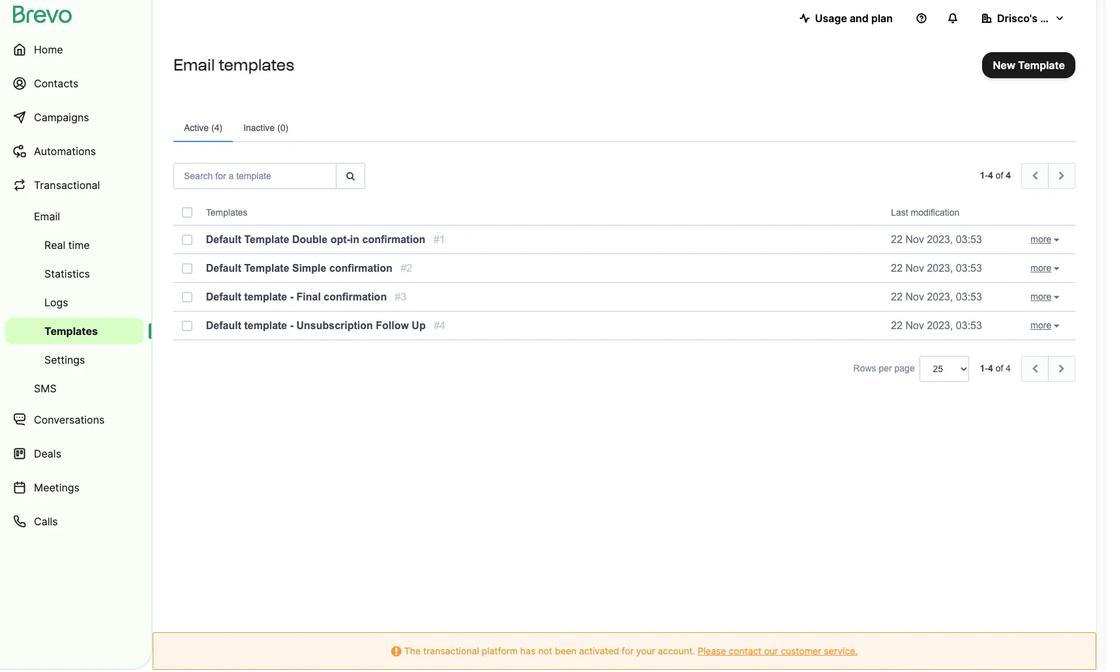 Task type: vqa. For each thing, say whether or not it's contained in the screenshot.
leftmost the confirmations,
no



Task type: locate. For each thing, give the bounding box(es) containing it.
1 caret down image from the top
[[1052, 231, 1063, 249]]

3 nov from the top
[[906, 292, 925, 303]]

1 vertical spatial 1 - 4 of 4
[[981, 363, 1012, 374]]

2 more button from the top
[[1021, 260, 1073, 278]]

1 vertical spatial email
[[34, 210, 60, 223]]

( right 'inactive'
[[278, 123, 281, 133]]

caret down image for 2
[[1052, 260, 1063, 278]]

1 - 4 of 4
[[981, 170, 1012, 181], [981, 363, 1012, 374]]

deals
[[34, 448, 61, 461]]

caret down image
[[1052, 231, 1063, 249], [1052, 260, 1063, 278], [1052, 288, 1063, 307], [1052, 317, 1063, 335]]

final
[[297, 292, 321, 303]]

2 more from the top
[[1031, 263, 1052, 273]]

2 vertical spatial confirmation
[[324, 292, 387, 303]]

sms link
[[5, 376, 144, 402]]

more
[[1031, 234, 1052, 245], [1031, 263, 1052, 273], [1031, 292, 1052, 302], [1031, 320, 1052, 331]]

platform
[[482, 646, 518, 657]]

2 nov from the top
[[906, 263, 925, 274]]

template for default template simple confirmation # 2
[[244, 263, 289, 274]]

default
[[206, 234, 242, 245], [206, 263, 242, 274], [206, 292, 242, 303], [206, 320, 242, 332]]

) right 'inactive'
[[286, 123, 289, 133]]

2 03:53 from the top
[[957, 263, 983, 274]]

4
[[215, 123, 220, 133], [989, 170, 994, 181], [1007, 170, 1012, 181], [440, 320, 446, 332], [989, 363, 994, 374], [1007, 363, 1012, 374]]

template left double
[[244, 234, 289, 245]]

3 more from the top
[[1031, 292, 1052, 302]]

confirmation up unsubscription
[[324, 292, 387, 303]]

templates down search for a template search field
[[206, 208, 248, 218]]

opt-
[[331, 234, 350, 245]]

caret down image for 1
[[1052, 231, 1063, 249]]

contact
[[729, 646, 762, 657]]

template inside button
[[1019, 59, 1066, 72]]

4 03:53 from the top
[[957, 320, 983, 332]]

template left the final on the top of page
[[244, 292, 287, 303]]

22
[[892, 234, 903, 245], [892, 263, 903, 274], [892, 292, 903, 303], [892, 320, 903, 332]]

nov for default template - final confirmation # 3
[[906, 292, 925, 303]]

1 ) from the left
[[220, 123, 223, 133]]

real time link
[[5, 232, 144, 258]]

2023, for default template double opt-in confirmation # 1
[[928, 234, 954, 245]]

default template simple confirmation # 2
[[206, 263, 413, 274]]

nov
[[906, 234, 925, 245], [906, 263, 925, 274], [906, 292, 925, 303], [906, 320, 925, 332]]

3 2023, from the top
[[928, 292, 954, 303]]

confirmation down in
[[330, 263, 393, 274]]

4 more button from the top
[[1021, 317, 1073, 335]]

4 2023, from the top
[[928, 320, 954, 332]]

22 for default template double opt-in confirmation # 1
[[892, 234, 903, 245]]

3
[[401, 292, 407, 303]]

1 template from the top
[[244, 292, 287, 303]]

template down default template - final confirmation # 3
[[244, 320, 287, 332]]

22 nov 2023, 03:53 for default template - unsubscription follow up # 4
[[892, 320, 983, 332]]

0
[[281, 123, 286, 133]]

email
[[174, 55, 215, 74], [34, 210, 60, 223]]

last
[[892, 208, 909, 218]]

time
[[68, 239, 90, 252]]

more for 1
[[1031, 234, 1052, 245]]

1 default from the top
[[206, 234, 242, 245]]

3 more button from the top
[[1021, 288, 1073, 307]]

03:53
[[957, 234, 983, 245], [957, 263, 983, 274], [957, 292, 983, 303], [957, 320, 983, 332]]

more button for 2
[[1021, 260, 1073, 278]]

template for default template double opt-in confirmation # 1
[[244, 234, 289, 245]]

inactive ( 0 )
[[244, 123, 289, 133]]

1 vertical spatial confirmation
[[330, 263, 393, 274]]

1 ( from the left
[[211, 123, 215, 133]]

nov for default template double opt-in confirmation # 1
[[906, 234, 925, 245]]

2 2023, from the top
[[928, 263, 954, 274]]

0 horizontal spatial (
[[211, 123, 215, 133]]

templates
[[219, 55, 295, 74]]

caret down image for 4
[[1052, 317, 1063, 335]]

more button for 3
[[1021, 288, 1073, 307]]

1 03:53 from the top
[[957, 234, 983, 245]]

0 vertical spatial 1 - 4 of 4
[[981, 170, 1012, 181]]

0 horizontal spatial templates
[[44, 325, 98, 338]]

1 22 nov 2023, 03:53 from the top
[[892, 234, 983, 245]]

more button
[[1021, 231, 1073, 249], [1021, 260, 1073, 278], [1021, 288, 1073, 307], [1021, 317, 1073, 335]]

exclamation circle image
[[391, 648, 402, 657]]

for
[[622, 646, 634, 657]]

1 22 from the top
[[892, 234, 903, 245]]

email templates
[[174, 55, 295, 74]]

2023,
[[928, 234, 954, 245], [928, 263, 954, 274], [928, 292, 954, 303], [928, 320, 954, 332]]

22 nov 2023, 03:53 for default template - final confirmation # 3
[[892, 292, 983, 303]]

of
[[996, 170, 1004, 181], [996, 363, 1004, 374]]

templates down logs link
[[44, 325, 98, 338]]

1 nov from the top
[[906, 234, 925, 245]]

2 default from the top
[[206, 263, 242, 274]]

usage and plan button
[[790, 5, 904, 31]]

1 vertical spatial template
[[244, 320, 287, 332]]

1 horizontal spatial (
[[278, 123, 281, 133]]

22 for default template - unsubscription follow up # 4
[[892, 320, 903, 332]]

rows
[[854, 363, 877, 374]]

rows per page
[[854, 363, 915, 374]]

the
[[404, 646, 421, 657]]

unsubscription
[[297, 320, 373, 332]]

conversations
[[34, 414, 105, 427]]

2 template from the top
[[244, 320, 287, 332]]

0 vertical spatial email
[[174, 55, 215, 74]]

more for 2
[[1031, 263, 1052, 273]]

4 default from the top
[[206, 320, 242, 332]]

logs link
[[5, 290, 144, 316]]

3 caret down image from the top
[[1052, 288, 1063, 307]]

double
[[292, 234, 328, 245]]

4 22 nov 2023, 03:53 from the top
[[892, 320, 983, 332]]

-
[[986, 170, 989, 181], [290, 292, 294, 303], [290, 320, 294, 332], [986, 363, 989, 374]]

2 ) from the left
[[286, 123, 289, 133]]

3 default from the top
[[206, 292, 242, 303]]

please contact our customer service. link
[[698, 646, 858, 657]]

4 nov from the top
[[906, 320, 925, 332]]

template left simple
[[244, 263, 289, 274]]

22 nov 2023, 03:53
[[892, 234, 983, 245], [892, 263, 983, 274], [892, 292, 983, 303], [892, 320, 983, 332]]

3 22 nov 2023, 03:53 from the top
[[892, 292, 983, 303]]

1 more from the top
[[1031, 234, 1052, 245]]

email left templates
[[174, 55, 215, 74]]

in
[[350, 234, 360, 245]]

email link
[[5, 204, 144, 230]]

) right active
[[220, 123, 223, 133]]

real
[[44, 239, 65, 252]]

confirmation up 2
[[363, 234, 426, 245]]

) for active ( 4 )
[[220, 123, 223, 133]]

2 vertical spatial template
[[244, 263, 289, 274]]

confirmation
[[363, 234, 426, 245], [330, 263, 393, 274], [324, 292, 387, 303]]

22 nov 2023, 03:53 for default template double opt-in confirmation # 1
[[892, 234, 983, 245]]

plan
[[872, 12, 894, 25]]

1 horizontal spatial email
[[174, 55, 215, 74]]

automations
[[34, 145, 96, 158]]

0 vertical spatial template
[[1019, 59, 1066, 72]]

real time
[[44, 239, 90, 252]]

2 22 from the top
[[892, 263, 903, 274]]

0 horizontal spatial email
[[34, 210, 60, 223]]

4 caret down image from the top
[[1052, 317, 1063, 335]]

default for default template double opt-in confirmation # 1
[[206, 234, 242, 245]]

and
[[850, 12, 869, 25]]

2023, for default template - unsubscription follow up # 4
[[928, 320, 954, 332]]

drisco's drinks button
[[972, 5, 1076, 31]]

#
[[434, 234, 440, 245], [401, 263, 407, 274], [395, 292, 401, 303], [434, 320, 440, 332]]

0 vertical spatial templates
[[206, 208, 248, 218]]

0 horizontal spatial )
[[220, 123, 223, 133]]

settings link
[[5, 347, 144, 373]]

inactive
[[244, 123, 275, 133]]

3 22 from the top
[[892, 292, 903, 303]]

(
[[211, 123, 215, 133], [278, 123, 281, 133]]

1 2023, from the top
[[928, 234, 954, 245]]

template
[[244, 292, 287, 303], [244, 320, 287, 332]]

not
[[539, 646, 553, 657]]

2 1 - 4 of 4 from the top
[[981, 363, 1012, 374]]

2 of from the top
[[996, 363, 1004, 374]]

automations link
[[5, 136, 144, 167]]

default template - unsubscription follow up # 4
[[206, 320, 446, 332]]

4 more from the top
[[1031, 320, 1052, 331]]

1 vertical spatial template
[[244, 234, 289, 245]]

the transactional platform has not been activated for your account. please contact our customer service.
[[402, 646, 858, 657]]

email up real
[[34, 210, 60, 223]]

modification
[[912, 208, 960, 218]]

1
[[981, 170, 986, 181], [440, 234, 446, 245], [981, 363, 986, 374]]

templates
[[206, 208, 248, 218], [44, 325, 98, 338]]

active ( 4 )
[[184, 123, 223, 133]]

3 03:53 from the top
[[957, 292, 983, 303]]

( right active
[[211, 123, 215, 133]]

2 22 nov 2023, 03:53 from the top
[[892, 263, 983, 274]]

drisco's
[[998, 12, 1038, 25]]

2 ( from the left
[[278, 123, 281, 133]]

22 for default template - final confirmation # 3
[[892, 292, 903, 303]]

template for unsubscription
[[244, 320, 287, 332]]

1 more button from the top
[[1021, 231, 1073, 249]]

template right new
[[1019, 59, 1066, 72]]

1 horizontal spatial )
[[286, 123, 289, 133]]

1 vertical spatial of
[[996, 363, 1004, 374]]

1 horizontal spatial templates
[[206, 208, 248, 218]]

1 vertical spatial templates
[[44, 325, 98, 338]]

0 vertical spatial template
[[244, 292, 287, 303]]

logs
[[44, 296, 68, 309]]

22 nov 2023, 03:53 for default template simple confirmation # 2
[[892, 263, 983, 274]]

2 caret down image from the top
[[1052, 260, 1063, 278]]

calls link
[[5, 506, 144, 538]]

0 vertical spatial of
[[996, 170, 1004, 181]]

4 22 from the top
[[892, 320, 903, 332]]



Task type: describe. For each thing, give the bounding box(es) containing it.
drisco's drinks
[[998, 12, 1074, 25]]

has
[[521, 646, 536, 657]]

campaigns
[[34, 111, 89, 124]]

statistics link
[[5, 261, 144, 287]]

1 of from the top
[[996, 170, 1004, 181]]

more button for 4
[[1021, 317, 1073, 335]]

1 vertical spatial 1
[[440, 234, 446, 245]]

more for 3
[[1031, 292, 1052, 302]]

last modification
[[892, 208, 960, 218]]

0 vertical spatial 1
[[981, 170, 986, 181]]

simple
[[292, 263, 327, 274]]

03:53 for 3
[[957, 292, 983, 303]]

caret down image for 3
[[1052, 288, 1063, 307]]

default for default template simple confirmation # 2
[[206, 263, 242, 274]]

sms
[[34, 382, 57, 396]]

home
[[34, 43, 63, 56]]

default template - final confirmation # 3
[[206, 292, 407, 303]]

meetings
[[34, 482, 80, 495]]

1 1 - 4 of 4 from the top
[[981, 170, 1012, 181]]

2023, for default template simple confirmation # 2
[[928, 263, 954, 274]]

home link
[[5, 34, 144, 65]]

( for 4
[[211, 123, 215, 133]]

default template double opt-in confirmation # 1
[[206, 234, 446, 245]]

03:53 for 2
[[957, 263, 983, 274]]

template for final
[[244, 292, 287, 303]]

transactional
[[424, 646, 479, 657]]

22 for default template simple confirmation # 2
[[892, 263, 903, 274]]

transactional link
[[5, 170, 144, 201]]

customer
[[781, 646, 822, 657]]

conversations link
[[5, 405, 144, 436]]

2
[[407, 263, 413, 274]]

03:53 for 1
[[957, 234, 983, 245]]

campaigns link
[[5, 102, 144, 133]]

active
[[184, 123, 209, 133]]

new template
[[994, 59, 1066, 72]]

activated
[[580, 646, 620, 657]]

deals link
[[5, 439, 144, 470]]

email for email
[[34, 210, 60, 223]]

per
[[879, 363, 893, 374]]

2023, for default template - final confirmation # 3
[[928, 292, 954, 303]]

calls
[[34, 516, 58, 529]]

new template button
[[983, 52, 1076, 78]]

please
[[698, 646, 727, 657]]

account.
[[658, 646, 696, 657]]

transactional
[[34, 179, 100, 192]]

( for 0
[[278, 123, 281, 133]]

statistics
[[44, 268, 90, 281]]

email for email templates
[[174, 55, 215, 74]]

more button for 1
[[1021, 231, 1073, 249]]

service.
[[825, 646, 858, 657]]

) for inactive ( 0 )
[[286, 123, 289, 133]]

0 vertical spatial confirmation
[[363, 234, 426, 245]]

up
[[412, 320, 426, 332]]

settings
[[44, 354, 85, 367]]

usage and plan
[[816, 12, 894, 25]]

default for default template - final confirmation # 3
[[206, 292, 242, 303]]

2 vertical spatial 1
[[981, 363, 986, 374]]

contacts link
[[5, 68, 144, 99]]

our
[[765, 646, 779, 657]]

template for new template
[[1019, 59, 1066, 72]]

nov for default template simple confirmation # 2
[[906, 263, 925, 274]]

been
[[555, 646, 577, 657]]

default for default template - unsubscription follow up # 4
[[206, 320, 242, 332]]

new
[[994, 59, 1016, 72]]

03:53 for 4
[[957, 320, 983, 332]]

follow
[[376, 320, 409, 332]]

contacts
[[34, 77, 79, 90]]

your
[[637, 646, 656, 657]]

nov for default template - unsubscription follow up # 4
[[906, 320, 925, 332]]

Search for a template search field
[[174, 163, 337, 189]]

meetings link
[[5, 473, 144, 504]]

page
[[895, 363, 915, 374]]

usage
[[816, 12, 848, 25]]

templates link
[[5, 319, 144, 345]]

drinks
[[1041, 12, 1074, 25]]

more for 4
[[1031, 320, 1052, 331]]



